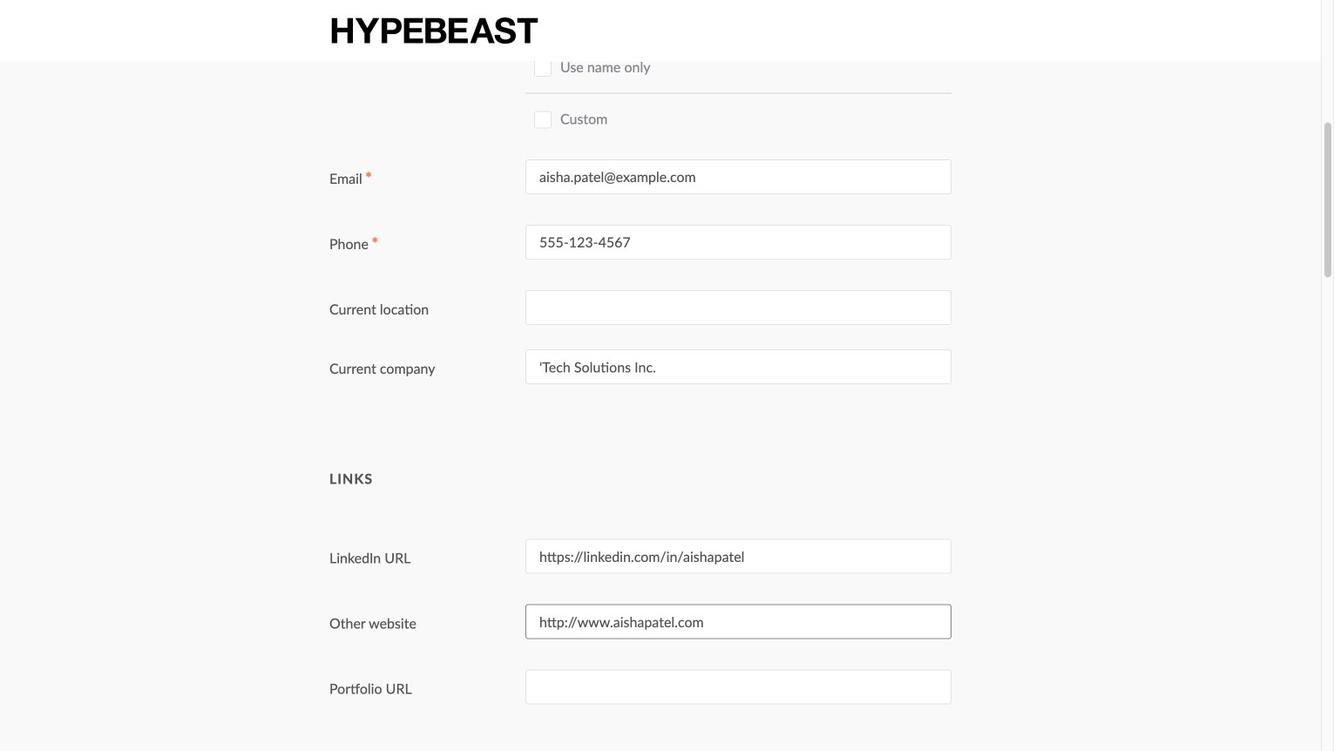 Task type: describe. For each thing, give the bounding box(es) containing it.
hypebeast logo image
[[330, 15, 540, 46]]



Task type: vqa. For each thing, say whether or not it's contained in the screenshot.
text field
yes



Task type: locate. For each thing, give the bounding box(es) containing it.
None text field
[[526, 539, 952, 574], [526, 670, 952, 705], [526, 539, 952, 574], [526, 670, 952, 705]]

None text field
[[526, 225, 952, 260], [526, 290, 952, 325], [526, 350, 952, 385], [526, 605, 952, 640], [526, 225, 952, 260], [526, 290, 952, 325], [526, 350, 952, 385], [526, 605, 952, 640]]

None checkbox
[[534, 1, 552, 18], [664, 1, 681, 18], [534, 1, 552, 18], [664, 1, 681, 18]]

None checkbox
[[800, 1, 817, 18], [534, 59, 552, 77], [534, 111, 552, 128], [800, 1, 817, 18], [534, 59, 552, 77], [534, 111, 552, 128]]

None email field
[[526, 159, 952, 194]]



